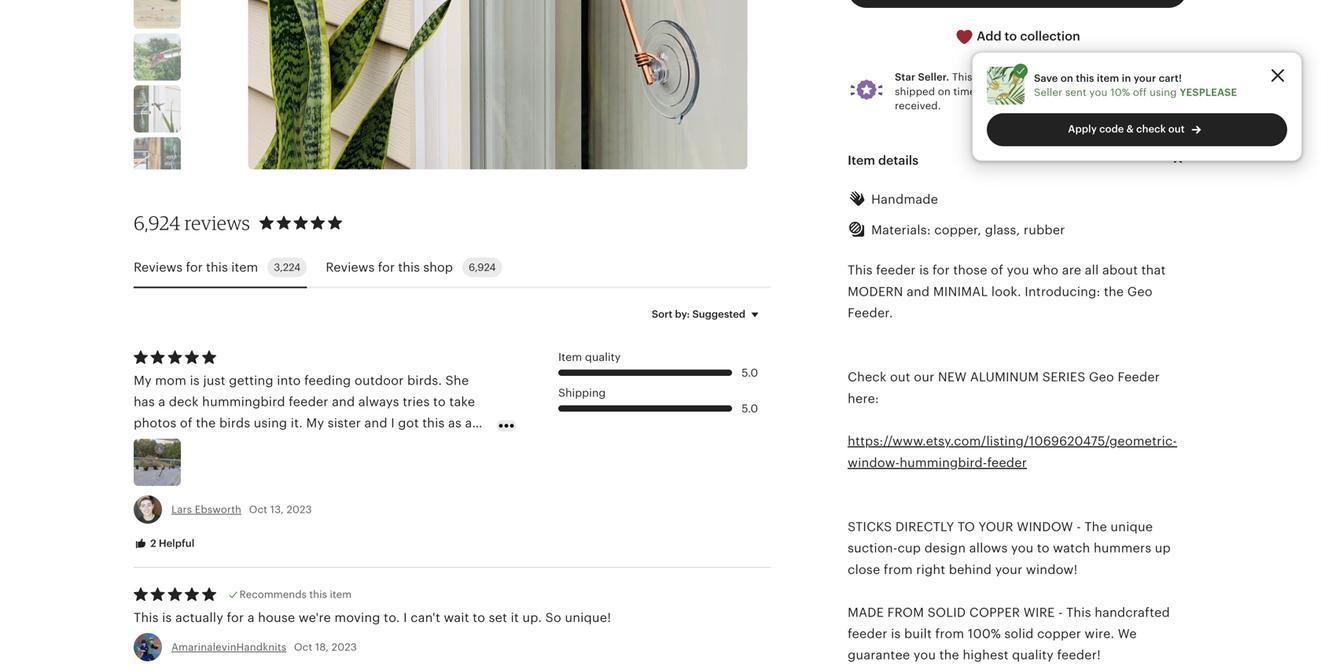 Task type: vqa. For each thing, say whether or not it's contained in the screenshot.
when
no



Task type: describe. For each thing, give the bounding box(es) containing it.
this for reviews for this shop
[[398, 260, 420, 274]]

to inside "this seller consistently earned 5-star reviews, shipped on time, and replied quickly to any messages they received."
[[1080, 86, 1090, 97]]

here:
[[848, 392, 880, 406]]

apply code & check out link
[[987, 113, 1288, 146]]

materials:
[[872, 223, 931, 237]]

your inside 'save on this item in your cart! seller sent you 10% off using yesplease'
[[1134, 72, 1157, 84]]

check
[[1137, 123, 1167, 135]]

code
[[1100, 123, 1125, 135]]

out inside 'check out our new aluminum series geo feeder here:'
[[891, 370, 911, 384]]

shipped
[[895, 86, 936, 97]]

this for reviews for this item
[[206, 260, 228, 274]]

tab list containing reviews for this item
[[134, 248, 771, 288]]

watch
[[1054, 541, 1091, 556]]

amarinalevinhandknits
[[172, 642, 287, 653]]

star seller.
[[895, 71, 950, 83]]

item quality
[[559, 351, 621, 363]]

feeder.
[[848, 306, 893, 320]]

allows
[[970, 541, 1008, 556]]

feeder inside this feeder is for those of you who are all about that modern and minimal look. introducing: the geo feeder.
[[877, 263, 916, 277]]

6,924 for 6,924
[[469, 262, 496, 273]]

18,
[[315, 642, 329, 653]]

are
[[1063, 263, 1082, 277]]

wait
[[444, 611, 470, 625]]

up
[[1156, 541, 1171, 556]]

this for this is actually for a house we're moving to. i can't wait to set it up. so unique!
[[134, 611, 159, 625]]

0 vertical spatial oct
[[249, 504, 268, 516]]

5-
[[1106, 71, 1116, 83]]

check
[[848, 370, 887, 384]]

made from solid copper wire - this handcrafted feeder is built from 100% solid copper wire. we guarantee you the highest quality feeder!
[[848, 606, 1171, 663]]

house
[[258, 611, 295, 625]]

for left shop
[[378, 260, 395, 274]]

shop
[[424, 260, 453, 274]]

you inside made from solid copper wire - this handcrafted feeder is built from 100% solid copper wire. we guarantee you the highest quality feeder!
[[914, 648, 936, 663]]

seller.
[[919, 71, 950, 83]]

those
[[954, 263, 988, 277]]

recommends this item
[[240, 589, 352, 601]]

add to collection button
[[848, 17, 1188, 56]]

messages
[[1113, 86, 1163, 97]]

- for window
[[1077, 520, 1082, 534]]

helpful
[[159, 538, 195, 549]]

time,
[[954, 86, 979, 97]]

unique
[[1111, 520, 1154, 534]]

item for for
[[231, 260, 258, 274]]

lars
[[172, 504, 192, 516]]

window
[[1017, 520, 1074, 534]]

wire.
[[1085, 627, 1115, 641]]

and inside "this seller consistently earned 5-star reviews, shipped on time, and replied quickly to any messages they received."
[[982, 86, 1001, 97]]

apply
[[1069, 123, 1097, 135]]

for left a
[[227, 611, 244, 625]]

2
[[150, 538, 156, 549]]

is inside made from solid copper wire - this handcrafted feeder is built from 100% solid copper wire. we guarantee you the highest quality feeder!
[[891, 627, 901, 641]]

0 horizontal spatial 2023
[[287, 504, 312, 516]]

add
[[977, 29, 1002, 43]]

1 vertical spatial 2023
[[332, 642, 357, 653]]

look.
[[992, 285, 1022, 299]]

i
[[404, 611, 407, 625]]

in
[[1123, 72, 1132, 84]]

handcrafted
[[1095, 606, 1171, 620]]

we're
[[299, 611, 331, 625]]

1 vertical spatial is
[[162, 611, 172, 625]]

series
[[1043, 370, 1086, 384]]

your
[[979, 520, 1014, 534]]

copper,
[[935, 223, 982, 237]]

lars ebsworth link
[[172, 504, 242, 516]]

behind
[[949, 563, 992, 577]]

6,924 reviews
[[134, 211, 250, 234]]

sticks
[[848, 520, 893, 534]]

we
[[1119, 627, 1137, 641]]

quality inside made from solid copper wire - this handcrafted feeder is built from 100% solid copper wire. we guarantee you the highest quality feeder!
[[1013, 648, 1054, 663]]

to
[[958, 520, 976, 534]]

star
[[895, 71, 916, 83]]

the geo feeder geometric window hummingbird feeder sweet image 6 image
[[134, 0, 181, 29]]

shipping
[[559, 387, 606, 399]]

feeder inside https://www.etsy.com/listing/1069620475/geometric- window-hummingbird-feeder
[[988, 456, 1028, 470]]

out inside the apply code & check out link
[[1169, 123, 1185, 135]]

you inside sticks directly to your window - the unique suction-cup design allows you to watch hummers up close from right behind your window!
[[1012, 541, 1034, 556]]

about
[[1103, 263, 1139, 277]]

guarantee
[[848, 648, 911, 663]]

minimal
[[934, 285, 989, 299]]

sort by: suggested button
[[640, 298, 777, 331]]

highest
[[963, 648, 1009, 663]]

for down 6,924 reviews
[[186, 260, 203, 274]]

solid
[[928, 606, 967, 620]]

ebsworth
[[195, 504, 242, 516]]

right
[[917, 563, 946, 577]]

you inside this feeder is for those of you who are all about that modern and minimal look. introducing: the geo feeder.
[[1007, 263, 1030, 277]]

item for item details
[[848, 153, 876, 167]]

- for wire
[[1059, 606, 1063, 620]]

from
[[888, 606, 925, 620]]

cup
[[898, 541, 921, 556]]

geo inside this feeder is for those of you who are all about that modern and minimal look. introducing: the geo feeder.
[[1128, 285, 1153, 299]]

2 helpful button
[[122, 529, 206, 559]]

wire
[[1024, 606, 1055, 620]]

feeder
[[1118, 370, 1161, 384]]

unique!
[[565, 611, 611, 625]]



Task type: locate. For each thing, give the bounding box(es) containing it.
0 horizontal spatial 6,924
[[134, 211, 181, 234]]

0 vertical spatial out
[[1169, 123, 1185, 135]]

2023 right 18,
[[332, 642, 357, 653]]

yesplease
[[1180, 87, 1238, 98]]

from inside made from solid copper wire - this handcrafted feeder is built from 100% solid copper wire. we guarantee you the highest quality feeder!
[[936, 627, 965, 641]]

this inside "this seller consistently earned 5-star reviews, shipped on time, and replied quickly to any messages they received."
[[953, 71, 973, 83]]

replied
[[1004, 86, 1039, 97]]

to inside button
[[1005, 29, 1018, 43]]

reviews for this item
[[134, 260, 258, 274]]

reviews for reviews for this item
[[134, 260, 183, 274]]

1 vertical spatial and
[[907, 285, 930, 299]]

2 vertical spatial item
[[330, 589, 352, 601]]

2 horizontal spatial is
[[920, 263, 930, 277]]

2 vertical spatial is
[[891, 627, 901, 641]]

for inside this feeder is for those of you who are all about that modern and minimal look. introducing: the geo feeder.
[[933, 263, 950, 277]]

feeder down made
[[848, 627, 888, 641]]

0 vertical spatial your
[[1134, 72, 1157, 84]]

this left 'actually'
[[134, 611, 159, 625]]

1 vertical spatial the
[[940, 648, 960, 663]]

amarinalevinhandknits oct 18, 2023
[[172, 642, 357, 653]]

suggested
[[693, 308, 746, 320]]

the
[[1085, 520, 1108, 534]]

made
[[848, 606, 884, 620]]

to right "add"
[[1005, 29, 1018, 43]]

amarinalevinhandknits link
[[172, 642, 287, 653]]

- right wire
[[1059, 606, 1063, 620]]

1 horizontal spatial is
[[891, 627, 901, 641]]

0 vertical spatial geo
[[1128, 285, 1153, 299]]

reviews for this shop
[[326, 260, 453, 274]]

this is actually for a house we're moving to. i can't wait to set it up. so unique!
[[134, 611, 611, 625]]

item left 3,224
[[231, 260, 258, 274]]

oct left 18,
[[294, 642, 313, 653]]

1 vertical spatial out
[[891, 370, 911, 384]]

2 vertical spatial feeder
[[848, 627, 888, 641]]

and down seller
[[982, 86, 1001, 97]]

5.0 for item quality
[[742, 366, 759, 379]]

is left those
[[920, 263, 930, 277]]

design
[[925, 541, 966, 556]]

0 horizontal spatial item
[[559, 351, 582, 363]]

0 horizontal spatial quality
[[585, 351, 621, 363]]

set
[[489, 611, 508, 625]]

this for save on this item in your cart! seller sent you 10% off using yesplease
[[1077, 72, 1095, 84]]

check out our new aluminum series geo feeder here:
[[848, 370, 1161, 406]]

can't
[[411, 611, 441, 625]]

0 vertical spatial feeder
[[877, 263, 916, 277]]

feeder down "https://www.etsy.com/listing/1069620475/geometric-"
[[988, 456, 1028, 470]]

- inside made from solid copper wire - this handcrafted feeder is built from 100% solid copper wire. we guarantee you the highest quality feeder!
[[1059, 606, 1063, 620]]

the geo feeder geometric window hummingbird feeder sweet image 9 image
[[134, 137, 181, 184]]

that
[[1142, 263, 1166, 277]]

1 horizontal spatial 2023
[[332, 642, 357, 653]]

item for item quality
[[559, 351, 582, 363]]

rubber
[[1024, 223, 1066, 237]]

this up we're
[[310, 589, 327, 601]]

0 horizontal spatial -
[[1059, 606, 1063, 620]]

off
[[1134, 87, 1148, 98]]

add to collection
[[974, 29, 1081, 43]]

built
[[905, 627, 932, 641]]

it
[[511, 611, 519, 625]]

window!
[[1027, 563, 1078, 577]]

window-
[[848, 456, 900, 470]]

6,924
[[134, 211, 181, 234], [469, 262, 496, 273]]

who
[[1033, 263, 1059, 277]]

1 horizontal spatial and
[[982, 86, 1001, 97]]

this
[[1077, 72, 1095, 84], [206, 260, 228, 274], [398, 260, 420, 274], [310, 589, 327, 601]]

save on this item in your cart! seller sent you 10% off using yesplease
[[1035, 72, 1238, 98]]

1 5.0 from the top
[[742, 366, 759, 379]]

2023 right 13,
[[287, 504, 312, 516]]

https://www.etsy.com/listing/1069620475/geometric-
[[848, 435, 1178, 449]]

sort by: suggested
[[652, 308, 746, 320]]

0 vertical spatial 6,924
[[134, 211, 181, 234]]

0 vertical spatial on
[[1061, 72, 1074, 84]]

you down window
[[1012, 541, 1034, 556]]

this feeder is for those of you who are all about that modern and minimal look. introducing: the geo feeder.
[[848, 263, 1166, 320]]

suction-
[[848, 541, 898, 556]]

- left the
[[1077, 520, 1082, 534]]

of
[[991, 263, 1004, 277]]

0 horizontal spatial the
[[940, 648, 960, 663]]

this up copper
[[1067, 606, 1092, 620]]

you inside 'save on this item in your cart! seller sent you 10% off using yesplease'
[[1090, 87, 1108, 98]]

1 horizontal spatial from
[[936, 627, 965, 641]]

this for this seller consistently earned 5-star reviews, shipped on time, and replied quickly to any messages they received.
[[953, 71, 973, 83]]

sent
[[1066, 87, 1087, 98]]

apply code & check out
[[1069, 123, 1185, 135]]

introducing:
[[1025, 285, 1101, 299]]

item up moving at the bottom left of page
[[330, 589, 352, 601]]

3,224
[[274, 262, 301, 273]]

on up quickly
[[1061, 72, 1074, 84]]

item details
[[848, 153, 919, 167]]

received.
[[895, 100, 942, 112]]

collection
[[1021, 29, 1081, 43]]

feeder inside made from solid copper wire - this handcrafted feeder is built from 100% solid copper wire. we guarantee you the highest quality feeder!
[[848, 627, 888, 641]]

this inside 'save on this item in your cart! seller sent you 10% off using yesplease'
[[1077, 72, 1095, 84]]

1 horizontal spatial 6,924
[[469, 262, 496, 273]]

5.0 for shipping
[[742, 402, 759, 415]]

2 helpful
[[148, 538, 195, 549]]

0 vertical spatial -
[[1077, 520, 1082, 534]]

1 horizontal spatial geo
[[1128, 285, 1153, 299]]

so
[[546, 611, 562, 625]]

0 vertical spatial item
[[848, 153, 876, 167]]

1 vertical spatial -
[[1059, 606, 1063, 620]]

tab list
[[134, 248, 771, 288]]

the inside this feeder is for those of you who are all about that modern and minimal look. introducing: the geo feeder.
[[1105, 285, 1125, 299]]

1 vertical spatial your
[[996, 563, 1023, 577]]

modern
[[848, 285, 904, 299]]

1 vertical spatial feeder
[[988, 456, 1028, 470]]

from inside sticks directly to your window - the unique suction-cup design allows you to watch hummers up close from right behind your window!
[[884, 563, 913, 577]]

0 vertical spatial quality
[[585, 351, 621, 363]]

reviews down 6,924 reviews
[[134, 260, 183, 274]]

item
[[848, 153, 876, 167], [559, 351, 582, 363]]

6,924 up reviews for this item
[[134, 211, 181, 234]]

0 horizontal spatial and
[[907, 285, 930, 299]]

seller
[[1035, 87, 1063, 98]]

handmade
[[872, 192, 939, 206]]

this inside made from solid copper wire - this handcrafted feeder is built from 100% solid copper wire. we guarantee you the highest quality feeder!
[[1067, 606, 1092, 620]]

lars ebsworth oct 13, 2023
[[172, 504, 312, 516]]

1 vertical spatial from
[[936, 627, 965, 641]]

from down "cup"
[[884, 563, 913, 577]]

this inside this feeder is for those of you who are all about that modern and minimal look. introducing: the geo feeder.
[[848, 263, 873, 277]]

they
[[1166, 86, 1187, 97]]

the left highest
[[940, 648, 960, 663]]

1 vertical spatial item
[[559, 351, 582, 363]]

all
[[1085, 263, 1100, 277]]

oct
[[249, 504, 268, 516], [294, 642, 313, 653]]

0 horizontal spatial your
[[996, 563, 1023, 577]]

quickly
[[1041, 86, 1077, 97]]

1 horizontal spatial on
[[1061, 72, 1074, 84]]

you down 5-
[[1090, 87, 1108, 98]]

item inside dropdown button
[[848, 153, 876, 167]]

your inside sticks directly to your window - the unique suction-cup design allows you to watch hummers up close from right behind your window!
[[996, 563, 1023, 577]]

1 horizontal spatial oct
[[294, 642, 313, 653]]

a
[[248, 611, 255, 625]]

recommends
[[240, 589, 307, 601]]

6,924 for 6,924 reviews
[[134, 211, 181, 234]]

6,924 inside 'tab list'
[[469, 262, 496, 273]]

is left built
[[891, 627, 901, 641]]

0 vertical spatial 5.0
[[742, 366, 759, 379]]

0 horizontal spatial on
[[938, 86, 951, 97]]

1 vertical spatial on
[[938, 86, 951, 97]]

sort
[[652, 308, 673, 320]]

you down built
[[914, 648, 936, 663]]

1 vertical spatial 5.0
[[742, 402, 759, 415]]

your up off
[[1134, 72, 1157, 84]]

our
[[914, 370, 935, 384]]

item inside 'save on this item in your cart! seller sent you 10% off using yesplease'
[[1098, 72, 1120, 84]]

for up minimal
[[933, 263, 950, 277]]

item up any
[[1098, 72, 1120, 84]]

0 vertical spatial item
[[1098, 72, 1120, 84]]

2 reviews from the left
[[326, 260, 375, 274]]

0 vertical spatial and
[[982, 86, 1001, 97]]

1 horizontal spatial quality
[[1013, 648, 1054, 663]]

geo left feeder
[[1090, 370, 1115, 384]]

any
[[1093, 86, 1111, 97]]

feeder up modern
[[877, 263, 916, 277]]

1 horizontal spatial out
[[1169, 123, 1185, 135]]

solid
[[1005, 627, 1034, 641]]

0 horizontal spatial is
[[162, 611, 172, 625]]

quality down solid
[[1013, 648, 1054, 663]]

item left details at the top right of page
[[848, 153, 876, 167]]

1 horizontal spatial your
[[1134, 72, 1157, 84]]

reviews
[[134, 260, 183, 274], [326, 260, 375, 274]]

actually
[[175, 611, 223, 625]]

you right 'of'
[[1007, 263, 1030, 277]]

up.
[[523, 611, 542, 625]]

feeder!
[[1058, 648, 1101, 663]]

reviews right 3,224
[[326, 260, 375, 274]]

0 horizontal spatial oct
[[249, 504, 268, 516]]

2 horizontal spatial item
[[1098, 72, 1120, 84]]

item up shipping
[[559, 351, 582, 363]]

out left our
[[891, 370, 911, 384]]

is left 'actually'
[[162, 611, 172, 625]]

materials: copper, glass, rubber
[[872, 223, 1066, 237]]

hummingbird-
[[900, 456, 988, 470]]

0 horizontal spatial geo
[[1090, 370, 1115, 384]]

on inside 'save on this item in your cart! seller sent you 10% off using yesplease'
[[1061, 72, 1074, 84]]

geo down that
[[1128, 285, 1153, 299]]

10%
[[1111, 87, 1131, 98]]

this left shop
[[398, 260, 420, 274]]

6,924 right shop
[[469, 262, 496, 273]]

to left set
[[473, 611, 486, 625]]

from down solid
[[936, 627, 965, 641]]

is inside this feeder is for those of you who are all about that modern and minimal look. introducing: the geo feeder.
[[920, 263, 930, 277]]

out right check
[[1169, 123, 1185, 135]]

0 horizontal spatial item
[[231, 260, 258, 274]]

to down earned
[[1080, 86, 1090, 97]]

0 vertical spatial is
[[920, 263, 930, 277]]

to inside sticks directly to your window - the unique suction-cup design allows you to watch hummers up close from right behind your window!
[[1038, 541, 1050, 556]]

and left minimal
[[907, 285, 930, 299]]

1 horizontal spatial -
[[1077, 520, 1082, 534]]

the inside made from solid copper wire - this handcrafted feeder is built from 100% solid copper wire. we guarantee you the highest quality feeder!
[[940, 648, 960, 663]]

this down the reviews
[[206, 260, 228, 274]]

item for on
[[1098, 72, 1120, 84]]

copper
[[970, 606, 1021, 620]]

0 vertical spatial 2023
[[287, 504, 312, 516]]

this up modern
[[848, 263, 873, 277]]

1 horizontal spatial reviews
[[326, 260, 375, 274]]

1 vertical spatial geo
[[1090, 370, 1115, 384]]

view details of this review photo by lars ebsworth image
[[134, 439, 181, 486]]

geo
[[1128, 285, 1153, 299], [1090, 370, 1115, 384]]

0 horizontal spatial out
[[891, 370, 911, 384]]

1 vertical spatial 6,924
[[469, 262, 496, 273]]

0 vertical spatial from
[[884, 563, 913, 577]]

hummers
[[1094, 541, 1152, 556]]

on down "seller."
[[938, 86, 951, 97]]

to down window
[[1038, 541, 1050, 556]]

1 horizontal spatial the
[[1105, 285, 1125, 299]]

1 horizontal spatial item
[[848, 153, 876, 167]]

1 reviews from the left
[[134, 260, 183, 274]]

the geo feeder geometric window hummingbird feeder sweet image 7 image
[[134, 33, 181, 80]]

on inside "this seller consistently earned 5-star reviews, shipped on time, and replied quickly to any messages they received."
[[938, 86, 951, 97]]

geo inside 'check out our new aluminum series geo feeder here:'
[[1090, 370, 1115, 384]]

1 vertical spatial quality
[[1013, 648, 1054, 663]]

0 horizontal spatial from
[[884, 563, 913, 577]]

1 vertical spatial oct
[[294, 642, 313, 653]]

your down allows
[[996, 563, 1023, 577]]

this for this feeder is for those of you who are all about that modern and minimal look. introducing: the geo feeder.
[[848, 263, 873, 277]]

- inside sticks directly to your window - the unique suction-cup design allows you to watch hummers up close from right behind your window!
[[1077, 520, 1082, 534]]

is
[[920, 263, 930, 277], [162, 611, 172, 625], [891, 627, 901, 641]]

earned
[[1069, 71, 1104, 83]]

the down about
[[1105, 285, 1125, 299]]

0 vertical spatial the
[[1105, 285, 1125, 299]]

0 horizontal spatial reviews
[[134, 260, 183, 274]]

to.
[[384, 611, 400, 625]]

the geo feeder geometric window hummingbird feeder sweet aluminum image
[[134, 85, 181, 132]]

and inside this feeder is for those of you who are all about that modern and minimal look. introducing: the geo feeder.
[[907, 285, 930, 299]]

this up time,
[[953, 71, 973, 83]]

quality up shipping
[[585, 351, 621, 363]]

this up sent
[[1077, 72, 1095, 84]]

1 vertical spatial item
[[231, 260, 258, 274]]

feeder
[[877, 263, 916, 277], [988, 456, 1028, 470], [848, 627, 888, 641]]

oct left 13,
[[249, 504, 268, 516]]

1 horizontal spatial item
[[330, 589, 352, 601]]

2 5.0 from the top
[[742, 402, 759, 415]]

reviews for reviews for this shop
[[326, 260, 375, 274]]



